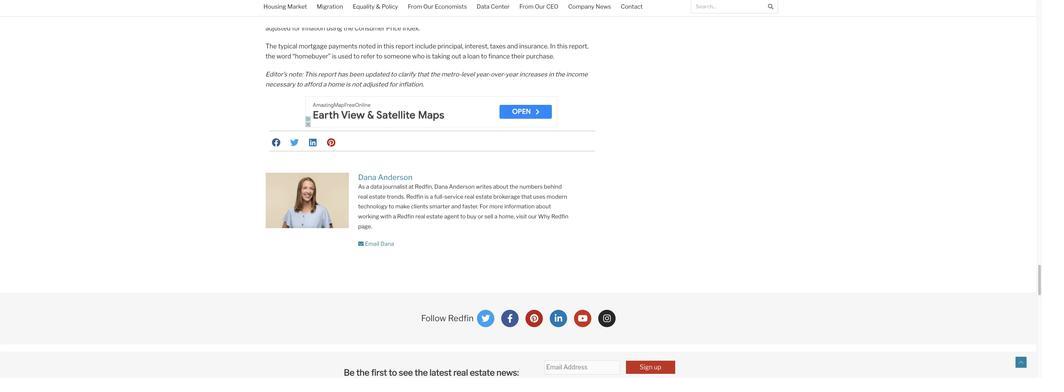 Task type: locate. For each thing, give the bounding box(es) containing it.
buyer
[[456, 0, 473, 2]]

1 horizontal spatial anderson
[[449, 183, 475, 190]]

1 vertical spatial adjusted
[[363, 81, 388, 88]]

0 horizontal spatial adjusted
[[266, 24, 291, 32]]

editor's
[[266, 71, 287, 78]]

1 horizontal spatial data
[[522, 14, 535, 22]]

1 horizontal spatial this
[[543, 14, 553, 22]]

search image
[[768, 4, 774, 9]]

Email Address text field
[[545, 361, 620, 375]]

metro-
[[442, 71, 462, 78]]

"homebuyer"
[[293, 53, 331, 60]]

0 vertical spatial adjusted
[[266, 24, 291, 32]]

is left not on the left of page
[[346, 81, 351, 88]]

1 horizontal spatial that
[[522, 193, 532, 200]]

average
[[354, 5, 378, 12], [498, 5, 521, 12], [345, 14, 368, 22]]

0 horizontal spatial from
[[408, 3, 422, 10]]

1 horizontal spatial our
[[535, 3, 545, 10]]

estate up for
[[476, 193, 492, 200]]

in inside the typical mortgage payments noted in this report include principal, interest, taxes and insurance. in this report, the word "homebuyer" is used to refer to someone who is taking out a loan to finance their purchase.
[[377, 43, 382, 50]]

noted
[[359, 43, 376, 50]]

2 from from the left
[[520, 3, 534, 10]]

this right in
[[557, 43, 568, 50]]

report inside 'editor's note: this report has been updated to clarify that the metro-level year-over-year increases in the income necessary to afford a home is not adjusted for inflation.'
[[318, 71, 337, 78]]

the right be
[[357, 368, 370, 378]]

interest
[[410, 5, 432, 12]]

0 vertical spatial mortgage
[[314, 0, 342, 2]]

and inside the typical mortgage payments noted in this report include principal, interest, taxes and insurance. in this report, the word "homebuyer" is used to refer to someone who is taking out a loan to finance their purchase.
[[507, 43, 518, 50]]

make
[[396, 203, 410, 210]]

latest
[[430, 368, 452, 378]]

increases
[[520, 71, 548, 78]]

down
[[511, 0, 527, 2]]

mortgage for was
[[314, 0, 342, 2]]

rate down 'assuming'
[[434, 5, 445, 12]]

0 vertical spatial report
[[396, 43, 414, 50]]

envelope image
[[358, 241, 364, 247]]

writes
[[476, 183, 492, 190]]

about up the brokerage
[[493, 183, 509, 190]]

1 horizontal spatial adjusted
[[363, 81, 388, 88]]

monthly median mortgage payments are calculated assuming the buyer made a 20% down payment, and take that month's median sale price and average mortgage-interest rate into account. the average mortgage rate in august 2023 was 7.07%, while the average rate in august 2022 was 5.22%. the national income data in this analysis is adjusted for inflation using the consumer price index.
[[266, 0, 595, 32]]

0 horizontal spatial anderson
[[378, 173, 413, 182]]

august down mortgage-
[[389, 14, 410, 22]]

5.22%.
[[441, 14, 461, 22]]

0 horizontal spatial about
[[493, 183, 509, 190]]

is
[[579, 14, 584, 22], [332, 53, 337, 60], [426, 53, 431, 60], [346, 81, 351, 88], [425, 193, 429, 200]]

sell
[[485, 213, 494, 220]]

anderson up service
[[449, 183, 475, 190]]

to right loan on the left top of the page
[[481, 53, 487, 60]]

youtube image
[[579, 315, 587, 323]]

has
[[338, 71, 348, 78]]

the up national
[[485, 5, 496, 12]]

adjusted down 2023
[[266, 24, 291, 32]]

in inside 'editor's note: this report has been updated to clarify that the metro-level year-over-year increases in the income necessary to afford a home is not adjusted for inflation.'
[[549, 71, 554, 78]]

0 horizontal spatial was
[[283, 14, 294, 22]]

2 vertical spatial mortgage
[[299, 43, 327, 50]]

sale
[[313, 5, 325, 12]]

estate
[[369, 193, 386, 200], [476, 193, 492, 200], [427, 213, 443, 220], [470, 368, 495, 378]]

mortgage down payment,
[[522, 5, 551, 12]]

0 vertical spatial income
[[499, 14, 521, 22]]

0 vertical spatial the
[[485, 5, 496, 12]]

a left full-
[[430, 193, 433, 200]]

mortgage
[[314, 0, 342, 2], [522, 5, 551, 12], [299, 43, 327, 50]]

rate up 'analysis'
[[552, 5, 564, 12]]

0 horizontal spatial for
[[292, 24, 300, 32]]

our for economists
[[424, 3, 434, 10]]

smarter
[[430, 203, 450, 210]]

0 horizontal spatial the
[[266, 43, 277, 50]]

1 vertical spatial anderson
[[449, 183, 475, 190]]

1 vertical spatial for
[[389, 81, 398, 88]]

news:
[[497, 368, 519, 378]]

from for from our ceo
[[520, 3, 534, 10]]

data down the from our ceo
[[522, 14, 535, 22]]

real right latest at the left bottom
[[454, 368, 468, 378]]

0 horizontal spatial our
[[424, 3, 434, 10]]

0 horizontal spatial that
[[417, 71, 429, 78]]

0 horizontal spatial dana
[[358, 173, 377, 182]]

our down 'assuming'
[[424, 3, 434, 10]]

to left refer on the top left of the page
[[354, 53, 360, 60]]

news
[[596, 3, 611, 10]]

0 horizontal spatial august
[[389, 14, 410, 22]]

redfin right why
[[552, 213, 569, 220]]

income down center
[[499, 14, 521, 22]]

2 horizontal spatial the
[[485, 5, 496, 12]]

in down policy
[[382, 14, 387, 22]]

is down redfin,
[[425, 193, 429, 200]]

1 horizontal spatial was
[[428, 14, 439, 22]]

was down housing market
[[283, 14, 294, 22]]

0 vertical spatial that
[[583, 0, 595, 2]]

2 vertical spatial dana
[[381, 241, 394, 247]]

dana up full-
[[435, 183, 448, 190]]

the right see
[[415, 368, 428, 378]]

necessary
[[266, 81, 295, 88]]

typical
[[278, 43, 298, 50]]

0 vertical spatial payments
[[344, 0, 372, 2]]

to left clarify
[[391, 71, 397, 78]]

august down take
[[572, 5, 593, 12]]

analysis
[[555, 14, 578, 22]]

mortgage up migration
[[314, 0, 342, 2]]

payments up used
[[329, 43, 358, 50]]

0 horizontal spatial report
[[318, 71, 337, 78]]

inflation.
[[399, 81, 424, 88]]

data
[[522, 14, 535, 22], [371, 183, 382, 190]]

a inside the typical mortgage payments noted in this report include principal, interest, taxes and insurance. in this report, the word "homebuyer" is used to refer to someone who is taking out a loan to finance their purchase.
[[463, 53, 466, 60]]

None submit
[[626, 361, 676, 374]]

dana
[[358, 173, 377, 182], [435, 183, 448, 190], [381, 241, 394, 247]]

0 vertical spatial for
[[292, 24, 300, 32]]

assuming
[[416, 0, 444, 2]]

the up using at left top
[[334, 14, 343, 22]]

1 horizontal spatial for
[[389, 81, 398, 88]]

buy
[[467, 213, 477, 220]]

1 vertical spatial about
[[536, 203, 551, 210]]

include
[[415, 43, 436, 50]]

average down are
[[354, 5, 378, 12]]

twitter image
[[482, 315, 490, 323]]

that down numbers
[[522, 193, 532, 200]]

in up 'analysis'
[[565, 5, 570, 12]]

data center link
[[472, 0, 515, 15]]

out
[[452, 53, 462, 60]]

our
[[424, 3, 434, 10], [535, 3, 545, 10]]

redfin down at
[[407, 193, 424, 200]]

in right noted
[[377, 43, 382, 50]]

None search field
[[691, 0, 778, 14]]

1 vertical spatial report
[[318, 71, 337, 78]]

visit
[[516, 213, 527, 220]]

from down down
[[520, 3, 534, 10]]

and up their
[[507, 43, 518, 50]]

that inside 'editor's note: this report has been updated to clarify that the metro-level year-over-year increases in the income necessary to afford a home is not adjusted for inflation.'
[[417, 71, 429, 78]]

the left "word"
[[266, 53, 275, 60]]

company news
[[568, 3, 611, 10]]

rate up consumer
[[369, 14, 381, 22]]

about
[[493, 183, 509, 190], [536, 203, 551, 210]]

anderson up journalist
[[378, 173, 413, 182]]

this up someone
[[384, 43, 395, 50]]

a
[[492, 0, 495, 2], [463, 53, 466, 60], [323, 81, 327, 88], [366, 183, 369, 190], [430, 193, 433, 200], [393, 213, 396, 220], [495, 213, 498, 220]]

for inside 'editor's note: this report has been updated to clarify that the metro-level year-over-year increases in the income necessary to afford a home is not adjusted for inflation.'
[[389, 81, 398, 88]]

dana right email
[[381, 241, 394, 247]]

and down service
[[452, 203, 461, 210]]

mortgage inside the typical mortgage payments noted in this report include principal, interest, taxes and insurance. in this report, the word "homebuyer" is used to refer to someone who is taking out a loan to finance their purchase.
[[299, 43, 327, 50]]

a right out in the top left of the page
[[463, 53, 466, 60]]

payments inside the typical mortgage payments noted in this report include principal, interest, taxes and insurance. in this report, the word "homebuyer" is used to refer to someone who is taking out a loan to finance their purchase.
[[329, 43, 358, 50]]

level
[[462, 71, 475, 78]]

7.07%,
[[296, 14, 316, 22]]

that up inflation.
[[417, 71, 429, 78]]

why
[[538, 213, 550, 220]]

that inside monthly median mortgage payments are calculated assuming the buyer made a 20% down payment, and take that month's median sale price and average mortgage-interest rate into account. the average mortgage rate in august 2023 was 7.07%, while the average rate in august 2022 was 5.22%. the national income data in this analysis is adjusted for inflation using the consumer price index.
[[583, 0, 595, 2]]

1 horizontal spatial the
[[462, 14, 473, 22]]

2 vertical spatial the
[[266, 43, 277, 50]]

dana up as
[[358, 173, 377, 182]]

1 vertical spatial that
[[417, 71, 429, 78]]

mortgage up "homebuyer"
[[299, 43, 327, 50]]

is left used
[[332, 53, 337, 60]]

payments for used
[[329, 43, 358, 50]]

this down ceo
[[543, 14, 553, 22]]

1 vertical spatial the
[[462, 14, 473, 22]]

the left metro-
[[431, 71, 440, 78]]

1 horizontal spatial from
[[520, 3, 534, 10]]

housing
[[264, 3, 286, 10]]

income down report,
[[567, 71, 588, 78]]

a right sell
[[495, 213, 498, 220]]

that up company news
[[583, 0, 595, 2]]

this inside monthly median mortgage payments are calculated assuming the buyer made a 20% down payment, and take that month's median sale price and average mortgage-interest rate into account. the average mortgage rate in august 2023 was 7.07%, while the average rate in august 2022 was 5.22%. the national income data in this analysis is adjusted for inflation using the consumer price index.
[[543, 14, 553, 22]]

are
[[374, 0, 383, 2]]

is down company
[[579, 14, 584, 22]]

1 vertical spatial mortgage
[[522, 5, 551, 12]]

report up home
[[318, 71, 337, 78]]

the inside the typical mortgage payments noted in this report include principal, interest, taxes and insurance. in this report, the word "homebuyer" is used to refer to someone who is taking out a loan to finance their purchase.
[[266, 43, 277, 50]]

report inside the typical mortgage payments noted in this report include principal, interest, taxes and insurance. in this report, the word "homebuyer" is used to refer to someone who is taking out a loan to finance their purchase.
[[396, 43, 414, 50]]

anderson
[[378, 173, 413, 182], [449, 183, 475, 190]]

a right 'with'
[[393, 213, 396, 220]]

0 vertical spatial data
[[522, 14, 535, 22]]

1 horizontal spatial about
[[536, 203, 551, 210]]

1 horizontal spatial income
[[567, 71, 588, 78]]

0 vertical spatial median
[[291, 0, 312, 2]]

data down dana anderson link
[[371, 183, 382, 190]]

data inside monthly median mortgage payments are calculated assuming the buyer made a 20% down payment, and take that month's median sale price and average mortgage-interest rate into account. the average mortgage rate in august 2023 was 7.07%, while the average rate in august 2022 was 5.22%. the national income data in this analysis is adjusted for inflation using the consumer price index.
[[522, 14, 535, 22]]

1 vertical spatial dana
[[435, 183, 448, 190]]

the
[[485, 5, 496, 12], [462, 14, 473, 22], [266, 43, 277, 50]]

2 our from the left
[[535, 3, 545, 10]]

about up why
[[536, 203, 551, 210]]

our
[[528, 213, 537, 220]]

report up someone
[[396, 43, 414, 50]]

1 our from the left
[[424, 3, 434, 10]]

from
[[408, 3, 422, 10], [520, 3, 534, 10]]

brokerage
[[494, 193, 520, 200]]

2 was from the left
[[428, 14, 439, 22]]

is inside dana anderson as a data journalist at redfin, dana anderson writes about the numbers behind real estate trends. redfin is a full-service real estate brokerage that uses modern technology to make clients smarter and faster. for more information about working with a redfin real estate agent to buy or sell a home, visit our why redfin page.
[[425, 193, 429, 200]]

1 horizontal spatial report
[[396, 43, 414, 50]]

median up 7.07%, in the top of the page
[[290, 5, 312, 12]]

estate left news:
[[470, 368, 495, 378]]

home,
[[499, 213, 515, 220]]

2 horizontal spatial that
[[583, 0, 595, 2]]

redfin
[[407, 193, 424, 200], [397, 213, 414, 220], [552, 213, 569, 220], [448, 314, 474, 324]]

and right price
[[342, 5, 353, 12]]

payments inside monthly median mortgage payments are calculated assuming the buyer made a 20% down payment, and take that month's median sale price and average mortgage-interest rate into account. the average mortgage rate in august 2023 was 7.07%, while the average rate in august 2022 was 5.22%. the national income data in this analysis is adjusted for inflation using the consumer price index.
[[344, 0, 372, 2]]

adjusted inside monthly median mortgage payments are calculated assuming the buyer made a 20% down payment, and take that month's median sale price and average mortgage-interest rate into account. the average mortgage rate in august 2023 was 7.07%, while the average rate in august 2022 was 5.22%. the national income data in this analysis is adjusted for inflation using the consumer price index.
[[266, 24, 291, 32]]

someone
[[384, 53, 411, 60]]

for down 7.07%, in the top of the page
[[292, 24, 300, 32]]

for
[[480, 203, 488, 210]]

a up the data center
[[492, 0, 495, 2]]

the
[[445, 0, 455, 2], [334, 14, 343, 22], [344, 24, 353, 32], [266, 53, 275, 60], [431, 71, 440, 78], [556, 71, 565, 78], [510, 183, 519, 190], [357, 368, 370, 378], [415, 368, 428, 378]]

for left inflation.
[[389, 81, 398, 88]]

while
[[317, 14, 332, 22]]

1 horizontal spatial august
[[572, 5, 593, 12]]

linkedin in image
[[555, 315, 563, 323]]

at
[[409, 183, 414, 190]]

for inside monthly median mortgage payments are calculated assuming the buyer made a 20% down payment, and take that month's median sale price and average mortgage-interest rate into account. the average mortgage rate in august 2023 was 7.07%, while the average rate in august 2022 was 5.22%. the national income data in this analysis is adjusted for inflation using the consumer price index.
[[292, 24, 300, 32]]

the up "word"
[[266, 43, 277, 50]]

the down account. on the left of the page
[[462, 14, 473, 22]]

numbers
[[520, 183, 543, 190]]

real down clients
[[416, 213, 425, 220]]

1 from from the left
[[408, 3, 422, 10]]

1 vertical spatial payments
[[329, 43, 358, 50]]

share on linkedin image
[[309, 138, 317, 147]]

median up market
[[291, 0, 312, 2]]

payments up equality
[[344, 0, 372, 2]]

a left home
[[323, 81, 327, 88]]

0 horizontal spatial data
[[371, 183, 382, 190]]

the inside dana anderson as a data journalist at redfin, dana anderson writes about the numbers behind real estate trends. redfin is a full-service real estate brokerage that uses modern technology to make clients smarter and faster. for more information about working with a redfin real estate agent to buy or sell a home, visit our why redfin page.
[[510, 183, 519, 190]]

income inside monthly median mortgage payments are calculated assuming the buyer made a 20% down payment, and take that month's median sale price and average mortgage-interest rate into account. the average mortgage rate in august 2023 was 7.07%, while the average rate in august 2022 was 5.22%. the national income data in this analysis is adjusted for inflation using the consumer price index.
[[499, 14, 521, 22]]

trends.
[[387, 193, 405, 200]]

adjusted down the 'updated'
[[363, 81, 388, 88]]

price
[[326, 5, 341, 12]]

from our economists link
[[403, 0, 472, 15]]

0 horizontal spatial income
[[499, 14, 521, 22]]

the up the brokerage
[[510, 183, 519, 190]]

in right increases
[[549, 71, 554, 78]]

1 vertical spatial income
[[567, 71, 588, 78]]

from up "2022"
[[408, 3, 422, 10]]

dana anderson link
[[358, 173, 413, 182]]

1 vertical spatial data
[[371, 183, 382, 190]]

2 vertical spatial that
[[522, 193, 532, 200]]

2 horizontal spatial dana
[[435, 183, 448, 190]]

center
[[491, 3, 510, 10]]

ad region
[[305, 96, 558, 127]]

mortgage for purchase.
[[299, 43, 327, 50]]

our down payment,
[[535, 3, 545, 10]]

was down 'from our economists' on the top left of page
[[428, 14, 439, 22]]

our for ceo
[[535, 3, 545, 10]]

year-
[[476, 71, 491, 78]]

that inside dana anderson as a data journalist at redfin, dana anderson writes about the numbers behind real estate trends. redfin is a full-service real estate brokerage that uses modern technology to make clients smarter and faster. for more information about working with a redfin real estate agent to buy or sell a home, visit our why redfin page.
[[522, 193, 532, 200]]

purchase.
[[526, 53, 555, 60]]

was
[[283, 14, 294, 22], [428, 14, 439, 22]]



Task type: vqa. For each thing, say whether or not it's contained in the screenshot.
their
yes



Task type: describe. For each thing, give the bounding box(es) containing it.
estate up technology
[[369, 193, 386, 200]]

month's
[[266, 5, 289, 12]]

national
[[475, 14, 498, 22]]

average down equality
[[345, 14, 368, 22]]

housing market link
[[259, 0, 312, 15]]

equality & policy link
[[348, 0, 403, 15]]

be
[[344, 368, 355, 378]]

a inside 'editor's note: this report has been updated to clarify that the metro-level year-over-year increases in the income necessary to afford a home is not adjusted for inflation.'
[[323, 81, 327, 88]]

principal,
[[438, 43, 464, 50]]

used
[[338, 53, 352, 60]]

is inside monthly median mortgage payments are calculated assuming the buyer made a 20% down payment, and take that month's median sale price and average mortgage-interest rate into account. the average mortgage rate in august 2023 was 7.07%, while the average rate in august 2022 was 5.22%. the national income data in this analysis is adjusted for inflation using the consumer price index.
[[579, 14, 584, 22]]

0 vertical spatial anderson
[[378, 173, 413, 182]]

to left see
[[389, 368, 397, 378]]

economists
[[435, 3, 467, 10]]

home
[[328, 81, 345, 88]]

working
[[358, 213, 379, 220]]

been
[[349, 71, 364, 78]]

to down note:
[[297, 81, 303, 88]]

consumer
[[355, 24, 385, 32]]

equality & policy
[[353, 3, 398, 10]]

from for from our economists
[[408, 3, 422, 10]]

a inside monthly median mortgage payments are calculated assuming the buyer made a 20% down payment, and take that month's median sale price and average mortgage-interest rate into account. the average mortgage rate in august 2023 was 7.07%, while the average rate in august 2022 was 5.22%. the national income data in this analysis is adjusted for inflation using the consumer price index.
[[492, 0, 495, 2]]

refer
[[361, 53, 375, 60]]

the right increases
[[556, 71, 565, 78]]

average down the 20%
[[498, 5, 521, 12]]

see
[[399, 368, 413, 378]]

editor's note: this report has been updated to clarify that the metro-level year-over-year increases in the income necessary to afford a home is not adjusted for inflation.
[[266, 71, 588, 88]]

equality
[[353, 3, 375, 10]]

price
[[386, 24, 401, 32]]

updated
[[365, 71, 390, 78]]

from our economists
[[408, 3, 467, 10]]

dana anderson image
[[266, 173, 349, 228]]

payments for and
[[344, 0, 372, 2]]

report,
[[569, 43, 589, 50]]

with
[[381, 213, 392, 220]]

the right using at left top
[[344, 24, 353, 32]]

monthly
[[266, 0, 290, 2]]

contact
[[621, 3, 643, 10]]

page.
[[358, 223, 372, 230]]

0 vertical spatial august
[[572, 5, 593, 12]]

payment,
[[529, 0, 556, 2]]

is right who
[[426, 53, 431, 60]]

market
[[288, 3, 307, 10]]

behind
[[544, 183, 562, 190]]

redfin down make
[[397, 213, 414, 220]]

redfin left twitter image
[[448, 314, 474, 324]]

clients
[[411, 203, 428, 210]]

afford
[[304, 81, 322, 88]]

dana anderson as a data journalist at redfin, dana anderson writes about the numbers behind real estate trends. redfin is a full-service real estate brokerage that uses modern technology to make clients smarter and faster. for more information about working with a redfin real estate agent to buy or sell a home, visit our why redfin page.
[[358, 173, 569, 230]]

to down trends.
[[389, 203, 394, 210]]

calculated
[[385, 0, 414, 2]]

facebook f image
[[506, 315, 515, 323]]

year
[[506, 71, 518, 78]]

0 horizontal spatial rate
[[369, 14, 381, 22]]

technology
[[358, 203, 388, 210]]

2022
[[411, 14, 427, 22]]

this
[[305, 71, 317, 78]]

redfin,
[[415, 183, 433, 190]]

clarify
[[398, 71, 416, 78]]

made
[[474, 0, 490, 2]]

company news link
[[564, 0, 616, 15]]

index.
[[403, 24, 420, 32]]

migration link
[[312, 0, 348, 15]]

note:
[[289, 71, 303, 78]]

data inside dana anderson as a data journalist at redfin, dana anderson writes about the numbers behind real estate trends. redfin is a full-service real estate brokerage that uses modern technology to make clients smarter and faster. for more information about working with a redfin real estate agent to buy or sell a home, visit our why redfin page.
[[371, 183, 382, 190]]

pinterest image
[[530, 315, 539, 323]]

share on pinterest image
[[327, 138, 336, 147]]

to right refer on the top left of the page
[[377, 53, 383, 60]]

0 vertical spatial dana
[[358, 173, 377, 182]]

real down as
[[358, 193, 368, 200]]

adjusted inside 'editor's note: this report has been updated to clarify that the metro-level year-over-year increases in the income necessary to afford a home is not adjusted for inflation.'
[[363, 81, 388, 88]]

20%
[[496, 0, 510, 2]]

data center
[[477, 3, 510, 10]]

2 horizontal spatial this
[[557, 43, 568, 50]]

taking
[[432, 53, 450, 60]]

the up economists
[[445, 0, 455, 2]]

&
[[376, 3, 381, 10]]

data
[[477, 3, 490, 10]]

insurance.
[[520, 43, 549, 50]]

full-
[[434, 193, 445, 200]]

loan
[[468, 53, 480, 60]]

1 vertical spatial august
[[389, 14, 410, 22]]

ceo
[[547, 3, 559, 10]]

email dana link
[[358, 241, 398, 247]]

first
[[371, 368, 387, 378]]

take
[[569, 0, 582, 2]]

real up faster.
[[465, 193, 475, 200]]

1 was from the left
[[283, 14, 294, 22]]

follow
[[421, 314, 447, 324]]

the inside the typical mortgage payments noted in this report include principal, interest, taxes and insurance. in this report, the word "homebuyer" is used to refer to someone who is taking out a loan to finance their purchase.
[[266, 53, 275, 60]]

in down the from our ceo
[[536, 14, 541, 22]]

inflation
[[302, 24, 325, 32]]

email dana
[[364, 241, 394, 247]]

faster.
[[463, 203, 479, 210]]

a right as
[[366, 183, 369, 190]]

income inside 'editor's note: this report has been updated to clarify that the metro-level year-over-year increases in the income necessary to afford a home is not adjusted for inflation.'
[[567, 71, 588, 78]]

0 horizontal spatial this
[[384, 43, 395, 50]]

the typical mortgage payments noted in this report include principal, interest, taxes and insurance. in this report, the word "homebuyer" is used to refer to someone who is taking out a loan to finance their purchase.
[[266, 43, 589, 60]]

and inside dana anderson as a data journalist at redfin, dana anderson writes about the numbers behind real estate trends. redfin is a full-service real estate brokerage that uses modern technology to make clients smarter and faster. for more information about working with a redfin real estate agent to buy or sell a home, visit our why redfin page.
[[452, 203, 461, 210]]

1 horizontal spatial dana
[[381, 241, 394, 247]]

Search... search field
[[692, 0, 764, 13]]

2 horizontal spatial rate
[[552, 5, 564, 12]]

as
[[358, 183, 365, 190]]

policy
[[382, 3, 398, 10]]

2023
[[266, 14, 281, 22]]

share on facebook image
[[272, 138, 281, 147]]

word
[[277, 53, 291, 60]]

estate down smarter
[[427, 213, 443, 220]]

modern
[[547, 193, 567, 200]]

uses
[[533, 193, 546, 200]]

information
[[505, 203, 535, 210]]

and up ceo
[[557, 0, 568, 2]]

taxes
[[490, 43, 506, 50]]

0 vertical spatial about
[[493, 183, 509, 190]]

share on twitter image
[[290, 138, 299, 147]]

1 vertical spatial median
[[290, 5, 312, 12]]

finance
[[489, 53, 510, 60]]

instagram image
[[603, 315, 612, 323]]

from our ceo
[[520, 3, 559, 10]]

not
[[352, 81, 362, 88]]

be the first to see the latest real estate news:
[[344, 368, 519, 378]]

1 horizontal spatial rate
[[434, 5, 445, 12]]

is inside 'editor's note: this report has been updated to clarify that the metro-level year-over-year increases in the income necessary to afford a home is not adjusted for inflation.'
[[346, 81, 351, 88]]

their
[[512, 53, 525, 60]]

to left "buy"
[[461, 213, 466, 220]]

migration
[[317, 3, 343, 10]]



